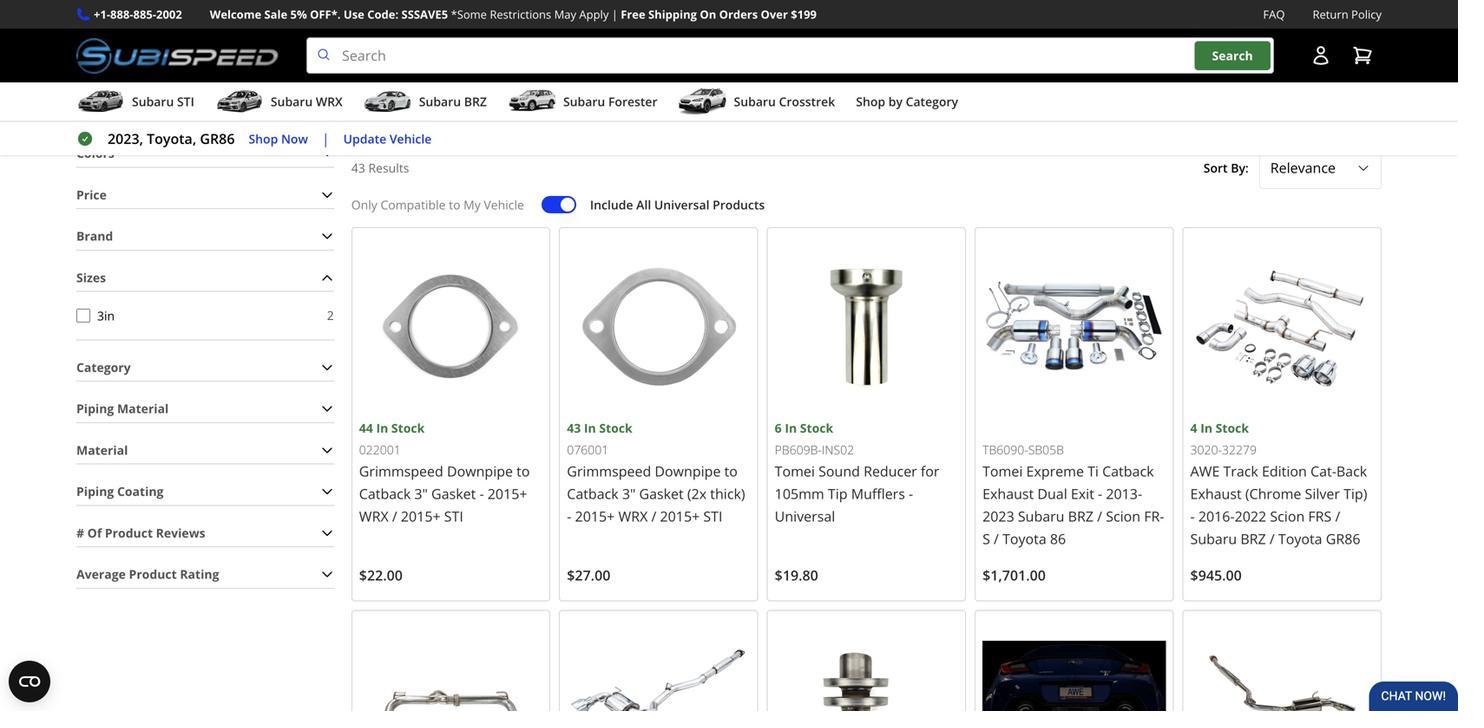 Task type: vqa. For each thing, say whether or not it's contained in the screenshot.
'dialog'
no



Task type: locate. For each thing, give the bounding box(es) containing it.
2 horizontal spatial back
[[1337, 462, 1367, 481]]

gasket inside 44 in stock 022001 grimmspeed downpipe to catback 3" gasket - 2015+ wrx / 2015+ sti
[[431, 485, 476, 503]]

stock inside 6 in stock pb609b-ins02 tomei sound reducer for 105mm tip mufflers - universal
[[800, 420, 833, 437]]

1 horizontal spatial grimmspeed
[[567, 462, 651, 481]]

in right 6
[[785, 420, 797, 437]]

1 horizontal spatial universal
[[775, 507, 835, 526]]

0 vertical spatial 43
[[351, 160, 365, 176]]

3" inside 43 in stock 076001 grimmspeed downpipe to catback 3" gasket (2x thick) - 2015+ wrx / 2015+ sti
[[622, 485, 636, 503]]

toyota
[[1003, 530, 1047, 549], [1278, 530, 1322, 549]]

1 horizontal spatial shop
[[610, 88, 661, 116]]

orders
[[719, 7, 758, 22]]

$945.00
[[1190, 566, 1242, 585]]

invidia exhaust silencer n1 systems 101mm  - universal image
[[775, 618, 958, 712]]

grimmspeed down 076001 at the bottom of the page
[[567, 462, 651, 481]]

0 horizontal spatial catback
[[359, 485, 411, 503]]

2015+
[[488, 485, 527, 503], [401, 507, 441, 526], [575, 507, 615, 526], [660, 507, 700, 526]]

2 horizontal spatial shop
[[856, 93, 885, 110]]

0 horizontal spatial scion
[[1106, 507, 1141, 526]]

and for gaskets
[[846, 35, 869, 51]]

3 stock from the left
[[800, 420, 833, 437]]

2 3" from the left
[[622, 485, 636, 503]]

3" for wrx
[[622, 485, 636, 503]]

off*.
[[310, 7, 341, 22]]

888-
[[110, 7, 133, 22]]

stock inside 44 in stock 022001 grimmspeed downpipe to catback 3" gasket - 2015+ wrx / 2015+ sti
[[391, 420, 425, 437]]

in up 076001 at the bottom of the page
[[584, 420, 596, 437]]

stock up pb609b-
[[800, 420, 833, 437]]

universal down 105mm
[[775, 507, 835, 526]]

and
[[620, 35, 643, 51], [846, 35, 869, 51]]

1 vertical spatial universal
[[775, 507, 835, 526]]

2 heat from the left
[[1074, 35, 1103, 51]]

product down # of product reviews
[[129, 566, 177, 583]]

wrx inside dropdown button
[[316, 93, 343, 110]]

exhaust mid pipes link
[[1218, 27, 1328, 51]]

grimmspeed downpipe to catback 3" gasket - 2015+ wrx / 2015+ sti image
[[359, 235, 543, 419]]

1 horizontal spatial 43
[[567, 420, 581, 437]]

frs
[[1308, 507, 1332, 526]]

| left free
[[612, 7, 618, 22]]

exhaust up 2016-
[[1190, 485, 1242, 503]]

subaru for subaru brz
[[419, 93, 461, 110]]

axle back exhausts
[[345, 35, 461, 51]]

piping
[[76, 401, 114, 417], [76, 484, 114, 500]]

subaru inside tb6090-sb05b tomei expreme ti catback exhaust dual exit - 2013- 2023 subaru brz / scion fr- s / toyota 86
[[1018, 507, 1065, 526]]

exhaust down over
[[743, 35, 792, 51]]

3" for 2015+
[[414, 485, 428, 503]]

a subaru brz thumbnail image image
[[363, 89, 412, 115]]

back up tip) on the bottom of page
[[1337, 462, 1367, 481]]

in inside 4 in stock 3020-32279 awe track edition cat-back exhaust (chrome silver tip) - 2016-2022 scion frs / subaru brz / toyota gr86
[[1201, 420, 1213, 437]]

0 horizontal spatial gasket
[[431, 485, 476, 503]]

gasket
[[431, 485, 476, 503], [639, 485, 684, 503]]

- inside 43 in stock 076001 grimmspeed downpipe to catback 3" gasket (2x thick) - 2015+ wrx / 2015+ sti
[[567, 507, 571, 526]]

0 vertical spatial piping
[[76, 401, 114, 417]]

catback down '022001'
[[359, 485, 411, 503]]

2 gasket from the left
[[639, 485, 684, 503]]

|
[[612, 7, 618, 22], [322, 129, 330, 148]]

brz down the exit
[[1068, 507, 1094, 526]]

material down category
[[117, 401, 169, 417]]

tomei down tb6090-
[[983, 462, 1023, 481]]

2 horizontal spatial to
[[724, 462, 738, 481]]

1 horizontal spatial heat
[[1074, 35, 1103, 51]]

4 stock from the left
[[1216, 420, 1249, 437]]

scion down (chrome
[[1270, 507, 1305, 526]]

2 in from the left
[[584, 420, 596, 437]]

2 horizontal spatial brz
[[1241, 530, 1266, 549]]

exhaust gaskets and hardware link
[[743, 27, 933, 51]]

0 horizontal spatial |
[[322, 129, 330, 148]]

1 vertical spatial product
[[129, 566, 177, 583]]

piping coating
[[76, 484, 164, 500]]

brand button
[[76, 223, 334, 250]]

0 horizontal spatial heat
[[973, 35, 1002, 51]]

1 horizontal spatial sti
[[444, 507, 463, 526]]

2 horizontal spatial catback
[[1102, 462, 1154, 481]]

0 horizontal spatial brz
[[464, 93, 487, 110]]

2023, toyota, gr86
[[108, 129, 235, 148]]

isolation
[[1005, 35, 1058, 51]]

exhaust inside tb6090-sb05b tomei expreme ti catback exhaust dual exit - 2013- 2023 subaru brz / scion fr- s / toyota 86
[[983, 485, 1034, 503]]

1 tomei from the left
[[983, 462, 1023, 481]]

back inside the axle back exhausts link
[[374, 35, 403, 51]]

products
[[713, 196, 765, 213]]

grimmspeed inside 43 in stock 076001 grimmspeed downpipe to catback 3" gasket (2x thick) - 2015+ wrx / 2015+ sti
[[567, 462, 651, 481]]

0 vertical spatial |
[[612, 7, 618, 22]]

downpipe inside 44 in stock 022001 grimmspeed downpipe to catback 3" gasket - 2015+ wrx / 2015+ sti
[[447, 462, 513, 481]]

1 vertical spatial brz
[[1068, 507, 1094, 526]]

$27.00
[[567, 566, 611, 585]]

2 tomei from the left
[[775, 462, 815, 481]]

only compatible to my vehicle
[[351, 196, 524, 213]]

heat
[[973, 35, 1002, 51], [1074, 35, 1103, 51]]

sti inside 44 in stock 022001 grimmspeed downpipe to catback 3" gasket - 2015+ wrx / 2015+ sti
[[444, 507, 463, 526]]

stock for grimmspeed downpipe to catback 3" gasket - 2015+ wrx / 2015+ sti
[[391, 420, 425, 437]]

heat right &
[[1074, 35, 1103, 51]]

use
[[344, 7, 364, 22]]

vehicle up results
[[390, 130, 432, 147]]

in right 4
[[1201, 420, 1213, 437]]

subaru inside 4 in stock 3020-32279 awe track edition cat-back exhaust (chrome silver tip) - 2016-2022 scion frs / subaru brz / toyota gr86
[[1190, 530, 1237, 549]]

exhaust inside exhaust mid pipes link
[[1218, 35, 1267, 51]]

2 horizontal spatial sti
[[703, 507, 723, 526]]

colors
[[76, 145, 114, 162]]

3" inside 44 in stock 022001 grimmspeed downpipe to catback 3" gasket - 2015+ wrx / 2015+ sti
[[414, 485, 428, 503]]

vehicle
[[390, 130, 432, 147], [484, 196, 524, 213]]

in for awe track edition cat-back exhaust (chrome silver tip) - 2016-2022 scion frs / subaru brz / toyota gr86
[[1201, 420, 1213, 437]]

1 piping from the top
[[76, 401, 114, 417]]

gr86 down "a subaru wrx thumbnail image"
[[200, 129, 235, 148]]

1 horizontal spatial gr86
[[1326, 530, 1361, 549]]

exhaust gaskets and hardware
[[743, 35, 933, 51]]

0 horizontal spatial 3"
[[414, 485, 428, 503]]

shop left by
[[856, 93, 885, 110]]

1 grimmspeed from the left
[[359, 462, 443, 481]]

products
[[758, 88, 848, 116]]

022001
[[359, 442, 401, 458]]

shop inside dropdown button
[[856, 93, 885, 110]]

sound
[[819, 462, 860, 481]]

awe
[[1190, 462, 1220, 481]]

2 downpipe from the left
[[655, 462, 721, 481]]

exhaust down 2002
[[165, 35, 214, 51]]

2 scion from the left
[[1270, 507, 1305, 526]]

toyota down frs
[[1278, 530, 1322, 549]]

1 horizontal spatial and
[[846, 35, 869, 51]]

0 vertical spatial material
[[117, 401, 169, 417]]

ti
[[1088, 462, 1099, 481]]

2 horizontal spatial wrx
[[618, 507, 648, 526]]

exhaust
[[165, 35, 214, 51], [540, 35, 589, 51], [743, 35, 792, 51], [1218, 35, 1267, 51], [983, 485, 1034, 503], [1190, 485, 1242, 503]]

tomei inside 6 in stock pb609b-ins02 tomei sound reducer for 105mm tip mufflers - universal
[[775, 462, 815, 481]]

catback inside 44 in stock 022001 grimmspeed downpipe to catback 3" gasket - 2015+ wrx / 2015+ sti
[[359, 485, 411, 503]]

by
[[889, 93, 903, 110]]

subaru inside dropdown button
[[419, 93, 461, 110]]

1 vertical spatial gr86
[[1326, 530, 1361, 549]]

grimmspeed
[[359, 462, 443, 481], [567, 462, 651, 481]]

in inside 44 in stock 022001 grimmspeed downpipe to catback 3" gasket - 2015+ wrx / 2015+ sti
[[376, 420, 388, 437]]

grimmspeed down '022001'
[[359, 462, 443, 481]]

and for tips
[[620, 35, 643, 51]]

shop for shop featured products
[[610, 88, 661, 116]]

1 scion from the left
[[1106, 507, 1141, 526]]

stock up 076001 at the bottom of the page
[[599, 420, 632, 437]]

awe touring edition exhaust (chrome silver tips) - 2016-2022 subaru brz / toyota gr86 image
[[567, 618, 751, 712]]

downpipe
[[447, 462, 513, 481], [655, 462, 721, 481]]

| right now
[[322, 129, 330, 148]]

catback inside 43 in stock 076001 grimmspeed downpipe to catback 3" gasket (2x thick) - 2015+ wrx / 2015+ sti
[[567, 485, 619, 503]]

subispeed logo image
[[76, 37, 279, 74]]

catback up 2013- at the bottom
[[1102, 462, 1154, 481]]

0 vertical spatial vehicle
[[390, 130, 432, 147]]

stock inside 43 in stock 076001 grimmspeed downpipe to catback 3" gasket (2x thick) - 2015+ wrx / 2015+ sti
[[599, 420, 632, 437]]

1 horizontal spatial back
[[374, 35, 403, 51]]

pb609b-
[[775, 442, 822, 458]]

stock up '32279'
[[1216, 420, 1249, 437]]

brz inside tb6090-sb05b tomei expreme ti catback exhaust dual exit - 2013- 2023 subaru brz / scion fr- s / toyota 86
[[1068, 507, 1094, 526]]

43 up 076001 at the bottom of the page
[[567, 420, 581, 437]]

0 horizontal spatial vehicle
[[390, 130, 432, 147]]

2 stock from the left
[[599, 420, 632, 437]]

grimmspeed downpipe to catback 3" gasket (2x thick) - 2015+ wrx / 2015+ sti image
[[567, 235, 751, 419]]

for
[[921, 462, 940, 481]]

0 horizontal spatial downpipe
[[447, 462, 513, 481]]

1 vertical spatial piping
[[76, 484, 114, 500]]

heat left isolation
[[973, 35, 1002, 51]]

2 and from the left
[[846, 35, 869, 51]]

may
[[554, 7, 576, 22]]

free
[[621, 7, 645, 22]]

44
[[359, 420, 373, 437]]

1 horizontal spatial to
[[517, 462, 530, 481]]

update vehicle button
[[343, 129, 432, 149]]

1 horizontal spatial gasket
[[639, 485, 684, 503]]

colors button
[[76, 140, 334, 167]]

silencers
[[646, 35, 700, 51]]

axle
[[345, 35, 371, 51]]

piping inside piping coating dropdown button
[[76, 484, 114, 500]]

0 horizontal spatial sti
[[177, 93, 194, 110]]

toyota inside 4 in stock 3020-32279 awe track edition cat-back exhaust (chrome silver tip) - 2016-2022 scion frs / subaru brz / toyota gr86
[[1278, 530, 1322, 549]]

now
[[281, 130, 308, 147]]

sizes
[[76, 269, 106, 286]]

featured
[[666, 88, 753, 116]]

scion down 2013- at the bottom
[[1106, 507, 1141, 526]]

43 for 43 results
[[351, 160, 365, 176]]

43 in stock 076001 grimmspeed downpipe to catback 3" gasket (2x thick) - 2015+ wrx / 2015+ sti
[[567, 420, 745, 526]]

wrx inside 43 in stock 076001 grimmspeed downpipe to catback 3" gasket (2x thick) - 2015+ wrx / 2015+ sti
[[618, 507, 648, 526]]

subaru wrx
[[271, 93, 343, 110]]

0 horizontal spatial gr86
[[200, 129, 235, 148]]

1 stock from the left
[[391, 420, 425, 437]]

over
[[761, 7, 788, 22]]

43 for 43 in stock 076001 grimmspeed downpipe to catback 3" gasket (2x thick) - 2015+ wrx / 2015+ sti
[[567, 420, 581, 437]]

1 horizontal spatial downpipe
[[655, 462, 721, 481]]

1 and from the left
[[620, 35, 643, 51]]

0 horizontal spatial toyota
[[1003, 530, 1047, 549]]

stock
[[391, 420, 425, 437], [599, 420, 632, 437], [800, 420, 833, 437], [1216, 420, 1249, 437]]

0 horizontal spatial universal
[[654, 196, 710, 213]]

/ inside 43 in stock 076001 grimmspeed downpipe to catback 3" gasket (2x thick) - 2015+ wrx / 2015+ sti
[[651, 507, 657, 526]]

to inside 44 in stock 022001 grimmspeed downpipe to catback 3" gasket - 2015+ wrx / 2015+ sti
[[517, 462, 530, 481]]

piping inside 'piping material' dropdown button
[[76, 401, 114, 417]]

0 vertical spatial universal
[[654, 196, 710, 213]]

material up piping coating at bottom
[[76, 442, 128, 459]]

product right of
[[105, 525, 153, 542]]

exit
[[1071, 485, 1094, 503]]

in for tomei sound reducer for 105mm tip mufflers - universal
[[785, 420, 797, 437]]

43 inside 43 in stock 076001 grimmspeed downpipe to catback 3" gasket (2x thick) - 2015+ wrx / 2015+ sti
[[567, 420, 581, 437]]

shop down exhaust tips and silencers
[[610, 88, 661, 116]]

a subaru sti thumbnail image image
[[76, 89, 125, 115]]

1 heat from the left
[[973, 35, 1002, 51]]

2 toyota from the left
[[1278, 530, 1322, 549]]

1 vertical spatial 43
[[567, 420, 581, 437]]

toyota inside tb6090-sb05b tomei expreme ti catback exhaust dual exit - 2013- 2023 subaru brz / scion fr- s / toyota 86
[[1003, 530, 1047, 549]]

1 horizontal spatial catback
[[567, 485, 619, 503]]

stock for grimmspeed downpipe to catback 3" gasket (2x thick) - 2015+ wrx / 2015+ sti
[[599, 420, 632, 437]]

1 horizontal spatial vehicle
[[484, 196, 524, 213]]

open widget image
[[9, 661, 50, 703]]

piping up of
[[76, 484, 114, 500]]

in inside 6 in stock pb609b-ins02 tomei sound reducer for 105mm tip mufflers - universal
[[785, 420, 797, 437]]

885-
[[133, 7, 156, 22]]

to inside 43 in stock 076001 grimmspeed downpipe to catback 3" gasket (2x thick) - 2015+ wrx / 2015+ sti
[[724, 462, 738, 481]]

downpipe for -
[[447, 462, 513, 481]]

grimmspeed for /
[[359, 462, 443, 481]]

gasket inside 43 in stock 076001 grimmspeed downpipe to catback 3" gasket (2x thick) - 2015+ wrx / 2015+ sti
[[639, 485, 684, 503]]

vehicle right my on the left top of the page
[[484, 196, 524, 213]]

2013-
[[1106, 485, 1142, 503]]

shop left now
[[249, 130, 278, 147]]

0 horizontal spatial 43
[[351, 160, 365, 176]]

0 horizontal spatial tomei
[[775, 462, 815, 481]]

4 in from the left
[[1201, 420, 1213, 437]]

awe track edition cat-back exhaust (chrome silver tip) - 2016-2022 scion frs / subaru brz / toyota gr86 image
[[1190, 235, 1374, 419]]

1 horizontal spatial 3"
[[622, 485, 636, 503]]

0 horizontal spatial wrx
[[316, 93, 343, 110]]

1 horizontal spatial wrx
[[359, 507, 389, 526]]

exhaust up 2023
[[983, 485, 1034, 503]]

1 horizontal spatial toyota
[[1278, 530, 1322, 549]]

catback down 076001 at the bottom of the page
[[567, 485, 619, 503]]

stock up '022001'
[[391, 420, 425, 437]]

mufflers
[[851, 485, 905, 503]]

3 in from the left
[[785, 420, 797, 437]]

faq
[[1263, 7, 1285, 22]]

shop now link
[[249, 129, 308, 149]]

sort by:
[[1204, 160, 1249, 176]]

back right cat
[[133, 35, 162, 51]]

gr86 down frs
[[1326, 530, 1361, 549]]

subaru forester button
[[508, 86, 658, 121]]

toyota left 86
[[1003, 530, 1047, 549]]

update
[[343, 130, 386, 147]]

0 vertical spatial brz
[[464, 93, 487, 110]]

0 horizontal spatial back
[[133, 35, 162, 51]]

product
[[105, 525, 153, 542], [129, 566, 177, 583]]

1 vertical spatial material
[[76, 442, 128, 459]]

and right tips
[[620, 35, 643, 51]]

43 down update
[[351, 160, 365, 176]]

0 horizontal spatial grimmspeed
[[359, 462, 443, 481]]

1 horizontal spatial tomei
[[983, 462, 1023, 481]]

brz
[[464, 93, 487, 110], [1068, 507, 1094, 526], [1241, 530, 1266, 549]]

scion inside 4 in stock 3020-32279 awe track edition cat-back exhaust (chrome silver tip) - 2016-2022 scion frs / subaru brz / toyota gr86
[[1270, 507, 1305, 526]]

back inside cat back exhaust system link
[[133, 35, 162, 51]]

# of product reviews
[[76, 525, 205, 542]]

exhaust down may
[[540, 35, 589, 51]]

brz left a subaru forester thumbnail image
[[464, 93, 487, 110]]

1 gasket from the left
[[431, 485, 476, 503]]

by:
[[1231, 160, 1249, 176]]

sale
[[264, 7, 287, 22]]

stock inside 4 in stock 3020-32279 awe track edition cat-back exhaust (chrome silver tip) - 2016-2022 scion frs / subaru brz / toyota gr86
[[1216, 420, 1249, 437]]

awe track edition exhaust (diamond black tips) - 2016-2022 scion frs / subaru brz / toyota gr86 image
[[983, 618, 1166, 712]]

44 in stock 022001 grimmspeed downpipe to catback 3" gasket - 2015+ wrx / 2015+ sti
[[359, 420, 530, 526]]

gr86
[[200, 129, 235, 148], [1326, 530, 1361, 549]]

universal right the all
[[654, 196, 710, 213]]

piping down category
[[76, 401, 114, 417]]

back down code:
[[374, 35, 403, 51]]

0 horizontal spatial and
[[620, 35, 643, 51]]

in inside 43 in stock 076001 grimmspeed downpipe to catback 3" gasket (2x thick) - 2015+ wrx / 2015+ sti
[[584, 420, 596, 437]]

shop
[[610, 88, 661, 116], [856, 93, 885, 110], [249, 130, 278, 147]]

1 in from the left
[[376, 420, 388, 437]]

sti inside 43 in stock 076001 grimmspeed downpipe to catback 3" gasket (2x thick) - 2015+ wrx / 2015+ sti
[[703, 507, 723, 526]]

0 horizontal spatial shop
[[249, 130, 278, 147]]

1 horizontal spatial scion
[[1270, 507, 1305, 526]]

tomei down pb609b-
[[775, 462, 815, 481]]

2 piping from the top
[[76, 484, 114, 500]]

brz down 2022
[[1241, 530, 1266, 549]]

2 grimmspeed from the left
[[567, 462, 651, 481]]

in right 44
[[376, 420, 388, 437]]

&
[[1061, 35, 1070, 51]]

1 horizontal spatial brz
[[1068, 507, 1094, 526]]

ins02
[[822, 442, 854, 458]]

downpipe inside 43 in stock 076001 grimmspeed downpipe to catback 3" gasket (2x thick) - 2015+ wrx / 2015+ sti
[[655, 462, 721, 481]]

and right gaskets
[[846, 35, 869, 51]]

1 vertical spatial vehicle
[[484, 196, 524, 213]]

1 downpipe from the left
[[447, 462, 513, 481]]

grimmspeed inside 44 in stock 022001 grimmspeed downpipe to catback 3" gasket - 2015+ wrx / 2015+ sti
[[359, 462, 443, 481]]

43
[[351, 160, 365, 176], [567, 420, 581, 437]]

3in button
[[76, 309, 90, 323]]

1 horizontal spatial |
[[612, 7, 618, 22]]

vehicle inside button
[[390, 130, 432, 147]]

1 toyota from the left
[[1003, 530, 1047, 549]]

2016-
[[1199, 507, 1235, 526]]

gr86 inside 4 in stock 3020-32279 awe track edition cat-back exhaust (chrome silver tip) - 2016-2022 scion frs / subaru brz / toyota gr86
[[1326, 530, 1361, 549]]

exhaust left mid
[[1218, 35, 1267, 51]]

105mm
[[775, 485, 824, 503]]

subaru for subaru sti
[[132, 93, 174, 110]]

1 3" from the left
[[414, 485, 428, 503]]

welcome sale 5% off*. use code: sssave5 *some restrictions may apply | free shipping on orders over $199
[[210, 7, 817, 22]]

2 vertical spatial brz
[[1241, 530, 1266, 549]]

- inside 44 in stock 022001 grimmspeed downpipe to catback 3" gasket - 2015+ wrx / 2015+ sti
[[480, 485, 484, 503]]



Task type: describe. For each thing, give the bounding box(es) containing it.
wrx inside 44 in stock 022001 grimmspeed downpipe to catback 3" gasket - 2015+ wrx / 2015+ sti
[[359, 507, 389, 526]]

category
[[906, 93, 958, 110]]

forester
[[608, 93, 658, 110]]

2022
[[1235, 507, 1267, 526]]

+1-888-885-2002
[[94, 7, 182, 22]]

scion inside tb6090-sb05b tomei expreme ti catback exhaust dual exit - 2013- 2023 subaru brz / scion fr- s / toyota 86
[[1106, 507, 1141, 526]]

sssave5
[[401, 7, 448, 22]]

coating
[[117, 484, 164, 500]]

(2x
[[687, 485, 707, 503]]

material button
[[76, 437, 334, 464]]

$1,701.00
[[983, 566, 1046, 585]]

remark sports touring cat-back exhaust stainless steel tip cover - 2022+ subaru brz / 2022+ toyota gr86 image
[[1190, 618, 1374, 712]]

my
[[464, 196, 481, 213]]

pipes
[[1296, 35, 1328, 51]]

downpipe for (2x
[[655, 462, 721, 481]]

universal inside 6 in stock pb609b-ins02 tomei sound reducer for 105mm tip mufflers - universal
[[775, 507, 835, 526]]

shop by category button
[[856, 86, 958, 121]]

tips
[[592, 35, 617, 51]]

in for grimmspeed downpipe to catback 3" gasket (2x thick) - 2015+ wrx / 2015+ sti
[[584, 420, 596, 437]]

2002
[[156, 7, 182, 22]]

subaru forester
[[563, 93, 658, 110]]

stock for tomei sound reducer for 105mm tip mufflers - universal
[[800, 420, 833, 437]]

silver
[[1305, 485, 1340, 503]]

rating
[[180, 566, 219, 583]]

subaru sti button
[[76, 86, 194, 121]]

(chrome
[[1245, 485, 1301, 503]]

dual
[[1038, 485, 1067, 503]]

6 in stock pb609b-ins02 tomei sound reducer for 105mm tip mufflers - universal
[[775, 420, 940, 526]]

tip)
[[1344, 485, 1367, 503]]

results
[[368, 160, 409, 176]]

tb6090-
[[983, 442, 1028, 458]]

exhaust mid pipes
[[1218, 35, 1328, 51]]

stock for awe track edition cat-back exhaust (chrome silver tip) - 2016-2022 scion frs / subaru brz / toyota gr86
[[1216, 420, 1249, 437]]

0 vertical spatial gr86
[[200, 129, 235, 148]]

back for axle
[[374, 35, 403, 51]]

+1-
[[94, 7, 110, 22]]

search input field
[[306, 37, 1274, 74]]

faq link
[[1263, 5, 1285, 24]]

4
[[1190, 420, 1197, 437]]

a subaru wrx thumbnail image image
[[215, 89, 264, 115]]

brz inside subaru brz dropdown button
[[464, 93, 487, 110]]

$199
[[791, 7, 817, 22]]

piping material
[[76, 401, 169, 417]]

- inside 6 in stock pb609b-ins02 tomei sound reducer for 105mm tip mufflers - universal
[[909, 485, 913, 503]]

subaru brz
[[419, 93, 487, 110]]

select... image
[[1357, 161, 1371, 175]]

search button
[[1195, 41, 1271, 70]]

tomei inside tb6090-sb05b tomei expreme ti catback exhaust dual exit - 2013- 2023 subaru brz / scion fr- s / toyota 86
[[983, 462, 1023, 481]]

remark 4.5" axle-back (double wall stainless tip) - 2022-2023 subaru brz / toyota gr86 image
[[359, 618, 543, 712]]

exhaust inside exhaust tips and silencers link
[[540, 35, 589, 51]]

shop for shop now
[[249, 130, 278, 147]]

in for grimmspeed downpipe to catback 3" gasket - 2015+ wrx / 2015+ sti
[[376, 420, 388, 437]]

cat-
[[1311, 462, 1337, 481]]

5%
[[290, 7, 307, 22]]

+1-888-885-2002 link
[[94, 5, 182, 24]]

sizes button
[[76, 265, 334, 291]]

subaru for subaru forester
[[563, 93, 605, 110]]

return policy
[[1313, 7, 1382, 22]]

4 in stock 3020-32279 awe track edition cat-back exhaust (chrome silver tip) - 2016-2022 scion frs / subaru brz / toyota gr86
[[1190, 420, 1367, 549]]

shop featured products
[[610, 88, 848, 116]]

#
[[76, 525, 84, 542]]

brz inside 4 in stock 3020-32279 awe track edition cat-back exhaust (chrome silver tip) - 2016-2022 scion frs / subaru brz / toyota gr86
[[1241, 530, 1266, 549]]

exhaust inside cat back exhaust system link
[[165, 35, 214, 51]]

piping for piping coating
[[76, 484, 114, 500]]

2
[[327, 307, 334, 324]]

reducer
[[864, 462, 917, 481]]

piping for piping material
[[76, 401, 114, 417]]

gasket for /
[[639, 485, 684, 503]]

grimmspeed for 2015+
[[567, 462, 651, 481]]

076001
[[567, 442, 609, 458]]

sti inside dropdown button
[[177, 93, 194, 110]]

catback for grimmspeed downpipe to catback 3" gasket - 2015+ wrx / 2015+ sti
[[359, 485, 411, 503]]

6
[[775, 420, 782, 437]]

button image
[[1311, 45, 1331, 66]]

3in
[[97, 307, 115, 324]]

category button
[[76, 354, 334, 381]]

back for cat
[[133, 35, 162, 51]]

- inside tb6090-sb05b tomei expreme ti catback exhaust dual exit - 2013- 2023 subaru brz / scion fr- s / toyota 86
[[1098, 485, 1103, 503]]

1 vertical spatial |
[[322, 129, 330, 148]]

policy
[[1351, 7, 1382, 22]]

wrap
[[1106, 35, 1138, 51]]

exhaust inside 4 in stock 3020-32279 awe track edition cat-back exhaust (chrome silver tip) - 2016-2022 scion frs / subaru brz / toyota gr86
[[1190, 485, 1242, 503]]

to for grimmspeed downpipe to catback 3" gasket (2x thick) - 2015+ wrx / 2015+ sti
[[724, 462, 738, 481]]

subaru for subaru crosstrek
[[734, 93, 776, 110]]

compatible
[[381, 196, 446, 213]]

system
[[217, 35, 261, 51]]

only
[[351, 196, 377, 213]]

$19.80
[[775, 566, 818, 585]]

tip
[[828, 485, 848, 503]]

to for grimmspeed downpipe to catback 3" gasket - 2015+ wrx / 2015+ sti
[[517, 462, 530, 481]]

subaru for subaru wrx
[[271, 93, 313, 110]]

mid
[[1270, 35, 1293, 51]]

tb6090-sb05b tomei expreme ti catback exhaust dual exit - 2013- 2023 subaru brz / scion fr- s / toyota 86
[[983, 442, 1164, 549]]

brand
[[76, 228, 113, 244]]

welcome
[[210, 7, 261, 22]]

heat isolation & heat wrap
[[973, 35, 1138, 51]]

subaru crosstrek button
[[678, 86, 835, 121]]

catback inside tb6090-sb05b tomei expreme ti catback exhaust dual exit - 2013- 2023 subaru brz / scion fr- s / toyota 86
[[1102, 462, 1154, 481]]

category
[[76, 359, 131, 376]]

piping coating button
[[76, 479, 334, 505]]

price button
[[76, 182, 334, 208]]

- inside 4 in stock 3020-32279 awe track edition cat-back exhaust (chrome silver tip) - 2016-2022 scion frs / subaru brz / toyota gr86
[[1190, 507, 1195, 526]]

# of product reviews button
[[76, 520, 334, 547]]

/ inside 44 in stock 022001 grimmspeed downpipe to catback 3" gasket - 2015+ wrx / 2015+ sti
[[392, 507, 397, 526]]

cat
[[109, 35, 130, 51]]

exhaust inside exhaust gaskets and hardware link
[[743, 35, 792, 51]]

update vehicle
[[343, 130, 432, 147]]

average
[[76, 566, 126, 583]]

43 results
[[351, 160, 409, 176]]

on
[[700, 7, 716, 22]]

exhaust tips and silencers link
[[540, 27, 700, 51]]

search
[[1212, 47, 1253, 64]]

0 vertical spatial product
[[105, 525, 153, 542]]

include all universal products
[[590, 196, 765, 213]]

catback for grimmspeed downpipe to catback 3" gasket (2x thick) - 2015+ wrx / 2015+ sti
[[567, 485, 619, 503]]

a subaru forester thumbnail image image
[[508, 89, 556, 115]]

shop for shop by category
[[856, 93, 885, 110]]

toyota,
[[147, 129, 196, 148]]

tomei expreme ti catback exhaust dual exit - 2013-2023 subaru brz / scion fr-s / toyota 86 image
[[983, 235, 1166, 419]]

tomei sound reducer for 105mm tip mufflers - universal image
[[775, 235, 958, 419]]

a subaru crosstrek thumbnail image image
[[678, 89, 727, 115]]

code:
[[367, 7, 399, 22]]

s
[[983, 530, 990, 549]]

track
[[1223, 462, 1258, 481]]

return
[[1313, 7, 1349, 22]]

piping material button
[[76, 396, 334, 423]]

0 horizontal spatial to
[[449, 196, 460, 213]]

back inside 4 in stock 3020-32279 awe track edition cat-back exhaust (chrome silver tip) - 2016-2022 scion frs / subaru brz / toyota gr86
[[1337, 462, 1367, 481]]

gasket for sti
[[431, 485, 476, 503]]

fr-
[[1144, 507, 1164, 526]]

axle back exhausts link
[[345, 27, 461, 51]]

Select... button
[[1259, 147, 1382, 189]]



